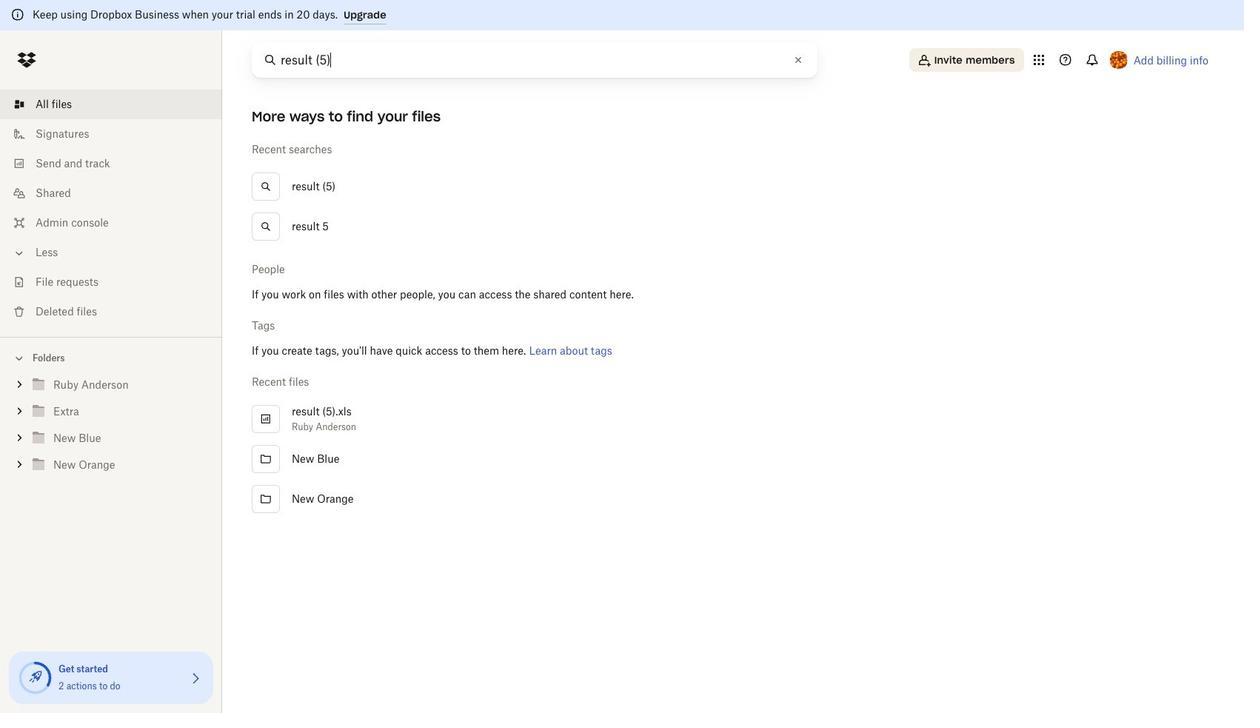 Task type: describe. For each thing, give the bounding box(es) containing it.
1 option from the top
[[246, 167, 1221, 207]]

4 option from the top
[[246, 439, 1221, 479]]

3 option from the top
[[246, 399, 1221, 439]]

2 option from the top
[[246, 207, 1221, 247]]



Task type: vqa. For each thing, say whether or not it's contained in the screenshot.
fifth Option from the top
yes



Task type: locate. For each thing, give the bounding box(es) containing it.
alert
[[0, 0, 1245, 30]]

Search in folder "Dropbox" text field
[[281, 51, 787, 69]]

list item
[[0, 90, 222, 119]]

list
[[0, 81, 222, 337]]

dropbox image
[[12, 45, 41, 75]]

5 option from the top
[[246, 479, 1221, 519]]

less image
[[12, 246, 27, 261]]

group
[[0, 369, 222, 490]]

account menu image
[[1111, 51, 1128, 69]]

option
[[246, 167, 1221, 207], [246, 207, 1221, 247], [246, 399, 1221, 439], [246, 439, 1221, 479], [246, 479, 1221, 519]]



